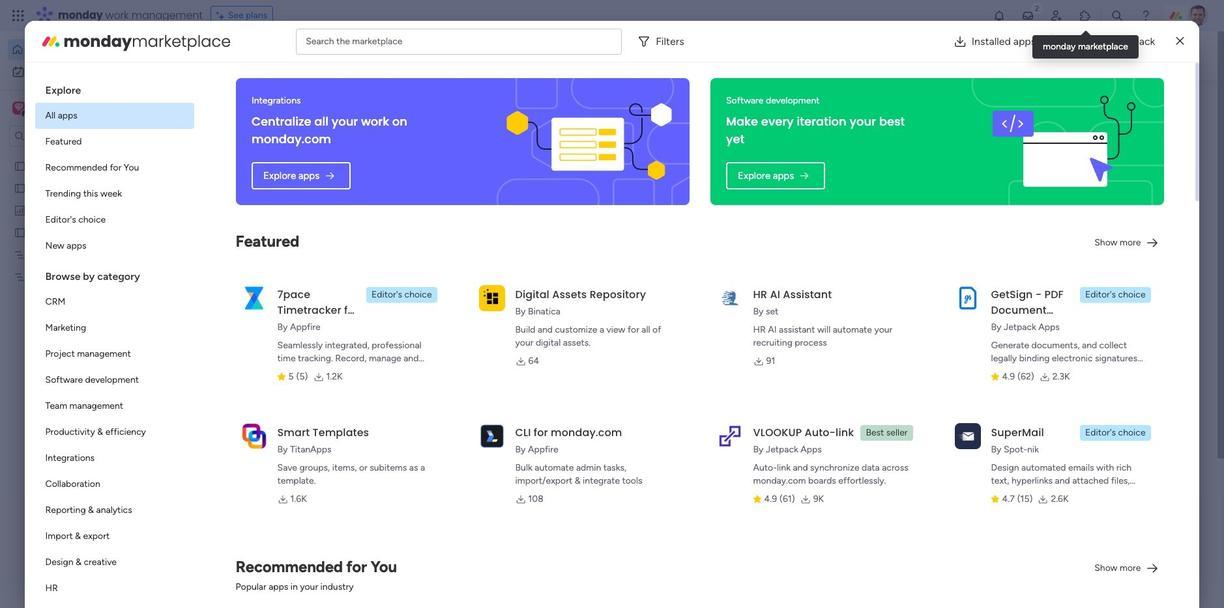 Task type: describe. For each thing, give the bounding box(es) containing it.
getting started element
[[970, 475, 1166, 527]]

1 check circle image from the top
[[990, 122, 998, 132]]

0 vertical spatial public board image
[[14, 160, 26, 172]]

see plans image
[[216, 8, 228, 23]]

component image
[[257, 418, 269, 430]]

1 vertical spatial terry turtle image
[[271, 584, 297, 609]]

2 public board image from the top
[[14, 226, 26, 239]]

help image
[[1140, 9, 1153, 22]]

1 horizontal spatial monday marketplace image
[[1079, 9, 1092, 22]]

dapulse x slim image
[[1176, 34, 1184, 49]]

workspace image
[[14, 101, 23, 115]]

close recently visited image
[[241, 106, 256, 122]]

2 heading from the top
[[35, 259, 194, 289]]

v2 user feedback image
[[981, 48, 991, 63]]

public board image inside quick search results list box
[[257, 238, 271, 252]]

public dashboard image
[[14, 204, 26, 216]]

0 horizontal spatial monday marketplace image
[[40, 31, 61, 52]]

quick search results list box
[[241, 122, 939, 454]]

search everything image
[[1111, 9, 1124, 22]]



Task type: locate. For each thing, give the bounding box(es) containing it.
terry turtle image
[[1188, 5, 1209, 26], [271, 584, 297, 609]]

1 horizontal spatial terry turtle image
[[1188, 5, 1209, 26]]

dapulse x slim image
[[1146, 95, 1162, 110]]

list box
[[35, 73, 194, 609], [0, 152, 166, 464]]

app logo image
[[241, 285, 267, 311], [479, 285, 505, 311], [717, 285, 743, 311], [955, 285, 981, 311], [241, 424, 267, 450], [479, 424, 505, 450], [717, 424, 743, 450], [955, 424, 981, 450]]

1 vertical spatial public board image
[[257, 238, 271, 252]]

public board image
[[14, 160, 26, 172], [257, 238, 271, 252]]

public board image
[[14, 182, 26, 194], [14, 226, 26, 239]]

Search in workspace field
[[27, 129, 109, 144]]

workspace selection element
[[12, 100, 109, 117]]

2 check circle image from the top
[[990, 139, 998, 149]]

0 vertical spatial heading
[[35, 73, 194, 103]]

1 vertical spatial monday marketplace image
[[40, 31, 61, 52]]

0 vertical spatial check circle image
[[990, 122, 998, 132]]

1 vertical spatial check circle image
[[990, 139, 998, 149]]

0 horizontal spatial terry turtle image
[[271, 584, 297, 609]]

1 public board image from the top
[[14, 182, 26, 194]]

notifications image
[[993, 9, 1006, 22]]

1 vertical spatial public board image
[[14, 226, 26, 239]]

monday marketplace image
[[1079, 9, 1092, 22], [40, 31, 61, 52]]

1 banner logo image from the left
[[505, 78, 674, 205]]

option
[[8, 39, 158, 60], [8, 61, 158, 82], [35, 103, 194, 129], [35, 129, 194, 155], [0, 154, 166, 157], [35, 155, 194, 181], [35, 181, 194, 207], [35, 207, 194, 233], [35, 233, 194, 259], [35, 289, 194, 316], [35, 316, 194, 342], [35, 342, 194, 368], [35, 368, 194, 394], [35, 394, 194, 420], [35, 420, 194, 446], [35, 446, 194, 472], [35, 472, 194, 498], [35, 498, 194, 524], [35, 524, 194, 550], [35, 550, 194, 576], [35, 576, 194, 602]]

heading
[[35, 73, 194, 103], [35, 259, 194, 289]]

public board image down public dashboard icon
[[14, 226, 26, 239]]

templates image image
[[982, 262, 1154, 352]]

banner logo image
[[505, 78, 674, 205], [980, 78, 1149, 205]]

0 horizontal spatial banner logo image
[[505, 78, 674, 205]]

workspace image
[[12, 101, 25, 115]]

0 vertical spatial monday marketplace image
[[1079, 9, 1092, 22]]

0 horizontal spatial public board image
[[14, 160, 26, 172]]

v2 bolt switch image
[[1082, 49, 1090, 63]]

check circle image
[[990, 122, 998, 132], [990, 139, 998, 149]]

update feed image
[[1022, 9, 1035, 22]]

1 vertical spatial heading
[[35, 259, 194, 289]]

1 horizontal spatial public board image
[[257, 238, 271, 252]]

2 banner logo image from the left
[[980, 78, 1149, 205]]

select product image
[[12, 9, 25, 22]]

0 vertical spatial public board image
[[14, 182, 26, 194]]

2 image
[[1031, 1, 1043, 15]]

0 vertical spatial terry turtle image
[[1188, 5, 1209, 26]]

1 horizontal spatial banner logo image
[[980, 78, 1149, 205]]

invite members image
[[1050, 9, 1063, 22]]

public board image up public dashboard icon
[[14, 182, 26, 194]]

1 heading from the top
[[35, 73, 194, 103]]



Task type: vqa. For each thing, say whether or not it's contained in the screenshot.
Remove from favorites Image
no



